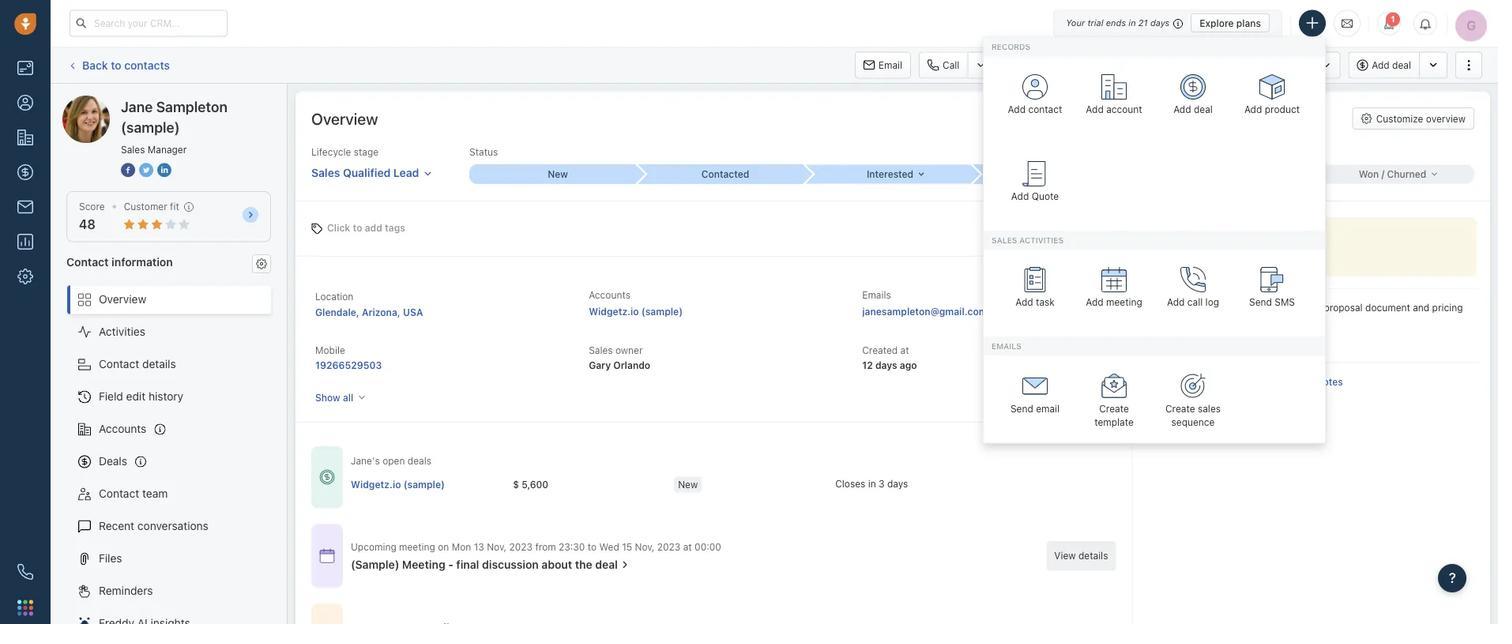 Task type: vqa. For each thing, say whether or not it's contained in the screenshot.
Had a call with Jane. She requested the proposal document and pricing quote asap.
yes



Task type: locate. For each thing, give the bounding box(es) containing it.
orlando inside sales owner gary orlando
[[613, 360, 650, 371]]

deals
[[408, 456, 431, 467]]

add account link
[[1078, 65, 1150, 132]]

add for add task link
[[1015, 297, 1033, 308]]

1 horizontal spatial view
[[1280, 376, 1302, 387]]

1 horizontal spatial at
[[900, 345, 909, 356]]

accounts up deals
[[99, 422, 146, 435]]

emails up janesampleton@gmail.com link in the right of the page
[[862, 290, 891, 301]]

add call log
[[1167, 297, 1219, 308]]

1 horizontal spatial sms
[[1275, 297, 1295, 308]]

create template link
[[1078, 364, 1150, 431]]

0 horizontal spatial at
[[683, 541, 692, 552]]

plans
[[1236, 17, 1261, 28]]

gary orlando
[[1144, 338, 1204, 349]]

0 vertical spatial new
[[548, 169, 568, 180]]

0 vertical spatial sms
[[1026, 60, 1046, 71]]

1 vertical spatial view
[[1054, 550, 1076, 561]]

call left log
[[1187, 297, 1203, 308]]

add right task
[[1086, 297, 1103, 308]]

information
[[112, 255, 173, 268]]

at inside created at 12 days ago
[[900, 345, 909, 356]]

widgetz.io (sample) link up owner
[[589, 306, 683, 317]]

add account
[[1086, 104, 1142, 115]]

deal inside 'link'
[[1194, 104, 1213, 115]]

add call log link
[[1157, 258, 1229, 325]]

sales up facebook circled icon on the top left of the page
[[121, 144, 145, 155]]

contact details
[[99, 358, 176, 371]]

to for click
[[353, 222, 362, 233]]

deal down 1 link
[[1392, 60, 1411, 71]]

1 vertical spatial add deal
[[1173, 104, 1213, 115]]

send inside send sms link
[[1249, 297, 1272, 308]]

1 horizontal spatial create
[[1165, 403, 1195, 414]]

your trial ends in 21 days
[[1066, 18, 1170, 28]]

0 horizontal spatial to
[[111, 58, 121, 71]]

1 vertical spatial widgetz.io
[[351, 479, 401, 490]]

activities up product
[[1276, 60, 1317, 71]]

contacted link
[[637, 164, 804, 184]]

widgetz.io inside row
[[351, 479, 401, 490]]

days down created
[[875, 360, 897, 371]]

twitter circled image
[[139, 161, 153, 178]]

sales down lifecycle on the top of page
[[311, 166, 340, 179]]

sms right she in the right of the page
[[1275, 297, 1295, 308]]

1 vertical spatial all
[[343, 392, 353, 403]]

0 horizontal spatial gary
[[589, 360, 611, 371]]

team
[[142, 487, 168, 500]]

days inside row
[[887, 478, 908, 489]]

gary down quote
[[1144, 338, 1165, 349]]

view for view details
[[1054, 550, 1076, 561]]

1 vertical spatial accounts
[[99, 422, 146, 435]]

(sample) down the deals
[[403, 479, 445, 490]]

meeting button
[[1150, 52, 1218, 79]]

accounts inside the accounts widgetz.io (sample)
[[589, 290, 630, 301]]

1 vertical spatial days
[[875, 360, 897, 371]]

0 vertical spatial orlando
[[1168, 338, 1204, 349]]

1 vertical spatial sales activities
[[992, 235, 1063, 244]]

contact
[[1028, 104, 1062, 115]]

send right jane.
[[1249, 297, 1272, 308]]

2 vertical spatial days
[[887, 478, 908, 489]]

task button
[[1089, 52, 1142, 79]]

1 vertical spatial overview
[[99, 293, 146, 306]]

to for back
[[111, 58, 121, 71]]

0 horizontal spatial ago
[[900, 360, 917, 371]]

19266529503
[[315, 360, 382, 371]]

0 horizontal spatial orlando
[[613, 360, 650, 371]]

add deal down the meeting button
[[1173, 104, 1213, 115]]

(sample) up owner
[[641, 306, 683, 317]]

add left 'contact'
[[1008, 104, 1026, 115]]

qualified down stage
[[343, 166, 391, 179]]

add down 1 link
[[1372, 60, 1390, 71]]

ago right minutes
[[1268, 338, 1284, 349]]

add task
[[1015, 297, 1055, 308]]

deal for add deal button
[[1392, 60, 1411, 71]]

1 vertical spatial details
[[1078, 550, 1108, 561]]

jane down contacts
[[121, 98, 153, 115]]

container_wx8msf4aqz5i3rn1 image left the upcoming
[[319, 548, 335, 564]]

orlando down the asap.
[[1168, 338, 1204, 349]]

1 horizontal spatial deal
[[1194, 104, 1213, 115]]

0 horizontal spatial details
[[142, 358, 176, 371]]

2 vertical spatial deal
[[595, 558, 618, 571]]

send left email
[[1010, 403, 1033, 414]]

1 horizontal spatial widgetz.io (sample) link
[[589, 306, 683, 317]]

1 horizontal spatial details
[[1078, 550, 1108, 561]]

the down 23:30
[[575, 558, 592, 571]]

qualified
[[343, 166, 391, 179], [1040, 169, 1081, 180]]

2 create from the left
[[1165, 403, 1195, 414]]

facebook circled image
[[121, 161, 135, 178]]

view for view all notes
[[1280, 376, 1302, 387]]

jane down back
[[94, 95, 118, 108]]

location
[[315, 291, 353, 302]]

2 horizontal spatial to
[[588, 541, 597, 552]]

0 vertical spatial the
[[1307, 302, 1321, 313]]

contact down activities
[[99, 358, 139, 371]]

add left account
[[1086, 104, 1104, 115]]

ago right 12
[[900, 360, 917, 371]]

create up the template
[[1099, 403, 1129, 414]]

1 vertical spatial emails
[[992, 341, 1021, 350]]

widgetz.io down jane's
[[351, 479, 401, 490]]

add deal down 1 link
[[1372, 60, 1411, 71]]

meeting for upcoming
[[399, 541, 435, 552]]

contact for contact details
[[99, 358, 139, 371]]

send
[[1249, 297, 1272, 308], [1010, 403, 1033, 414]]

meeting
[[1173, 60, 1209, 71], [402, 558, 445, 571]]

0 horizontal spatial add deal
[[1173, 104, 1213, 115]]

accounts widgetz.io (sample)
[[589, 290, 683, 317]]

sales activities up product
[[1250, 60, 1317, 71]]

sales activities inside menu
[[992, 235, 1063, 244]]

usa
[[403, 307, 423, 318]]

created
[[862, 345, 898, 356]]

send email image
[[1342, 17, 1353, 30]]

0 horizontal spatial sales activities
[[992, 235, 1063, 244]]

sms down records
[[1026, 60, 1046, 71]]

sales qualified lead link
[[311, 159, 433, 181]]

conversations
[[137, 520, 208, 533]]

0 horizontal spatial all
[[343, 392, 353, 403]]

create inside create sales sequence
[[1165, 403, 1195, 414]]

nov, right 15
[[635, 541, 655, 552]]

create inside create template
[[1099, 403, 1129, 414]]

email button
[[855, 52, 911, 79]]

2023 up discussion on the bottom left of page
[[509, 541, 533, 552]]

0 horizontal spatial emails
[[862, 290, 891, 301]]

to right back
[[111, 58, 121, 71]]

status
[[469, 147, 498, 158]]

2 vertical spatial to
[[588, 541, 597, 552]]

activities down quote
[[1019, 235, 1063, 244]]

at right created
[[900, 345, 909, 356]]

2 nov, from the left
[[635, 541, 655, 552]]

0 horizontal spatial create
[[1099, 403, 1129, 414]]

accounts up owner
[[589, 290, 630, 301]]

all for view
[[1304, 376, 1315, 387]]

2023 left 00:00
[[657, 541, 681, 552]]

0 horizontal spatial view
[[1054, 550, 1076, 561]]

contacted
[[701, 169, 749, 180]]

days inside created at 12 days ago
[[875, 360, 897, 371]]

add deal
[[1372, 60, 1411, 71], [1173, 104, 1213, 115]]

0 horizontal spatial sms
[[1026, 60, 1046, 71]]

in left "3"
[[868, 478, 876, 489]]

0 horizontal spatial accounts
[[99, 422, 146, 435]]

1 vertical spatial meeting
[[399, 541, 435, 552]]

add for add deal button
[[1372, 60, 1390, 71]]

0 vertical spatial gary
[[1144, 338, 1165, 349]]

call
[[1187, 297, 1203, 308], [1173, 302, 1188, 313]]

ago
[[1268, 338, 1284, 349], [900, 360, 917, 371]]

on
[[438, 541, 449, 552]]

reminders
[[99, 584, 153, 597]]

add left product
[[1244, 104, 1262, 115]]

accounts
[[589, 290, 630, 301], [99, 422, 146, 435]]

0 vertical spatial widgetz.io
[[589, 306, 639, 317]]

1 vertical spatial the
[[575, 558, 592, 571]]

asap.
[[1173, 316, 1197, 327]]

activities
[[99, 325, 145, 338]]

emails janesampleton@gmail.com
[[862, 290, 987, 317]]

add deal inside button
[[1372, 60, 1411, 71]]

1 horizontal spatial widgetz.io
[[589, 306, 639, 317]]

add for add product link
[[1244, 104, 1262, 115]]

in left 21
[[1129, 18, 1136, 28]]

1 horizontal spatial new
[[678, 479, 698, 490]]

interested link
[[804, 165, 972, 184]]

jane sampleton (sample) up manager on the top left of page
[[121, 98, 227, 136]]

customer fit
[[124, 201, 179, 212]]

1 horizontal spatial ago
[[1268, 338, 1284, 349]]

view
[[1280, 376, 1302, 387], [1054, 550, 1076, 561]]

0 horizontal spatial meeting
[[399, 541, 435, 552]]

qualified up quote
[[1040, 169, 1081, 180]]

sales owner gary orlando
[[589, 345, 650, 371]]

create up sequence
[[1165, 403, 1195, 414]]

menu
[[983, 37, 1326, 444]]

meeting down on
[[402, 558, 445, 571]]

2 2023 from the left
[[657, 541, 681, 552]]

meeting for add
[[1106, 297, 1142, 308]]

days right "3"
[[887, 478, 908, 489]]

emails inside the emails janesampleton@gmail.com
[[862, 290, 891, 301]]

1 horizontal spatial meeting
[[1106, 297, 1142, 308]]

-
[[448, 558, 453, 571]]

phone element
[[9, 556, 41, 588]]

sales left owner
[[589, 345, 613, 356]]

mng settings image
[[256, 258, 267, 269]]

template
[[1094, 416, 1134, 428]]

overview up activities
[[99, 293, 146, 306]]

0 vertical spatial view
[[1280, 376, 1302, 387]]

emails down add task
[[992, 341, 1021, 350]]

1 horizontal spatial sales activities
[[1250, 60, 1317, 71]]

gary inside sales owner gary orlando
[[589, 360, 611, 371]]

sales down add quote
[[992, 235, 1017, 244]]

add down the meeting button
[[1173, 104, 1191, 115]]

1 vertical spatial new
[[678, 479, 698, 490]]

call button
[[919, 52, 967, 79]]

emails for emails janesampleton@gmail.com
[[862, 290, 891, 301]]

orlando down owner
[[613, 360, 650, 371]]

sales inside menu
[[992, 235, 1017, 244]]

add left task
[[1015, 297, 1033, 308]]

deal inside button
[[1392, 60, 1411, 71]]

nov,
[[487, 541, 507, 552], [635, 541, 655, 552]]

contact down 48
[[66, 255, 109, 268]]

0 vertical spatial activities
[[1276, 60, 1317, 71]]

explore plans
[[1200, 17, 1261, 28]]

add deal inside 'link'
[[1173, 104, 1213, 115]]

gary
[[1144, 338, 1165, 349], [589, 360, 611, 371]]

call
[[943, 60, 959, 71]]

0 horizontal spatial activities
[[1019, 235, 1063, 244]]

0 vertical spatial meeting
[[1106, 297, 1142, 308]]

in inside row
[[868, 478, 876, 489]]

meeting
[[1106, 297, 1142, 308], [399, 541, 435, 552]]

2 horizontal spatial deal
[[1392, 60, 1411, 71]]

0 vertical spatial emails
[[862, 290, 891, 301]]

$
[[513, 479, 519, 490]]

view all notes link
[[1280, 375, 1343, 388]]

lead
[[393, 166, 419, 179]]

0 horizontal spatial 2023
[[509, 541, 533, 552]]

sales
[[1250, 60, 1274, 71], [121, 144, 145, 155], [311, 166, 340, 179], [992, 235, 1017, 244], [589, 345, 613, 356]]

1 create from the left
[[1099, 403, 1129, 414]]

send inside send email link
[[1010, 403, 1033, 414]]

0 vertical spatial at
[[900, 345, 909, 356]]

add up the asap.
[[1167, 297, 1185, 308]]

1 horizontal spatial add deal
[[1372, 60, 1411, 71]]

widgetz.io up owner
[[589, 306, 639, 317]]

to inside the back to contacts link
[[111, 58, 121, 71]]

0 vertical spatial deal
[[1392, 60, 1411, 71]]

container_wx8msf4aqz5i3rn1 image for view details
[[319, 548, 335, 564]]

all left notes
[[1304, 376, 1315, 387]]

overview up the lifecycle stage
[[311, 109, 378, 128]]

container_wx8msf4aqz5i3rn1 image down 15
[[619, 559, 630, 570]]

nov, right 13
[[487, 541, 507, 552]]

1 horizontal spatial the
[[1307, 302, 1321, 313]]

$ 5,600
[[513, 479, 548, 490]]

days right 21
[[1150, 18, 1170, 28]]

row
[[351, 469, 996, 501]]

0 vertical spatial add deal
[[1372, 60, 1411, 71]]

jane
[[94, 95, 118, 108], [121, 98, 153, 115]]

1 horizontal spatial send
[[1249, 297, 1272, 308]]

back to contacts link
[[66, 53, 171, 78]]

contact for contact team
[[99, 487, 139, 500]]

1 horizontal spatial 2023
[[657, 541, 681, 552]]

call right a
[[1173, 302, 1188, 313]]

0 horizontal spatial in
[[868, 478, 876, 489]]

at left 00:00
[[683, 541, 692, 552]]

0 horizontal spatial the
[[575, 558, 592, 571]]

jane's open deals
[[351, 456, 431, 467]]

48
[[79, 217, 96, 232]]

container_wx8msf4aqz5i3rn1 image left widgetz.io (sample)
[[319, 469, 335, 485]]

send sms
[[1249, 297, 1295, 308]]

0 vertical spatial to
[[111, 58, 121, 71]]

0 vertical spatial in
[[1129, 18, 1136, 28]]

1 vertical spatial gary
[[589, 360, 611, 371]]

1 horizontal spatial activities
[[1276, 60, 1317, 71]]

1 vertical spatial to
[[353, 222, 362, 233]]

0 vertical spatial overview
[[311, 109, 378, 128]]

upcoming meeting on mon 13 nov, 2023 from 23:30 to wed 15 nov, 2023 at 00:00
[[351, 541, 721, 552]]

call inside had a call with jane. she requested the proposal document and pricing quote asap.
[[1173, 302, 1188, 313]]

to left add
[[353, 222, 362, 233]]

details for view details
[[1078, 550, 1108, 561]]

gary down the accounts widgetz.io (sample)
[[589, 360, 611, 371]]

sales activities down add quote
[[992, 235, 1063, 244]]

widgetz.io (sample) link down the open
[[351, 478, 445, 491]]

accounts for accounts widgetz.io (sample)
[[589, 290, 630, 301]]

glendale, arizona, usa link
[[315, 307, 423, 318]]

1 horizontal spatial all
[[1304, 376, 1315, 387]]

meeting down the "explore" on the top right of page
[[1173, 60, 1209, 71]]

account
[[1106, 104, 1142, 115]]

0 vertical spatial meeting
[[1173, 60, 1209, 71]]

widgetz.io inside the accounts widgetz.io (sample)
[[589, 306, 639, 317]]

1 horizontal spatial orlando
[[1168, 338, 1204, 349]]

from
[[535, 541, 556, 552]]

1 vertical spatial contact
[[99, 358, 139, 371]]

closes in 3 days
[[835, 478, 908, 489]]

1 vertical spatial at
[[683, 541, 692, 552]]

ends
[[1106, 18, 1126, 28]]

1 vertical spatial send
[[1010, 403, 1033, 414]]

widgetz.io (sample)
[[351, 479, 445, 490]]

1 2023 from the left
[[509, 541, 533, 552]]

1 vertical spatial deal
[[1194, 104, 1213, 115]]

12
[[862, 360, 873, 371]]

2 vertical spatial contact
[[99, 487, 139, 500]]

history
[[149, 390, 183, 403]]

deal for add deal 'link'
[[1194, 104, 1213, 115]]

proposal
[[1324, 302, 1363, 313]]

0 vertical spatial sales activities
[[1250, 60, 1317, 71]]

create sales sequence link
[[1157, 364, 1229, 431]]

details
[[142, 358, 176, 371], [1078, 550, 1108, 561]]

send sms link
[[1236, 258, 1308, 325]]

wed
[[599, 541, 619, 552]]

5,600
[[522, 479, 548, 490]]

widgetz.io
[[589, 306, 639, 317], [351, 479, 401, 490]]

to left wed
[[588, 541, 597, 552]]

0 horizontal spatial send
[[1010, 403, 1033, 414]]

records
[[992, 42, 1030, 51]]

contact up recent
[[99, 487, 139, 500]]

owner
[[615, 345, 643, 356]]

deal down the meeting button
[[1194, 104, 1213, 115]]

1 vertical spatial orlando
[[613, 360, 650, 371]]

the
[[1307, 302, 1321, 313], [575, 558, 592, 571]]

all right show on the bottom left of the page
[[343, 392, 353, 403]]

meeting left the had
[[1106, 297, 1142, 308]]

0 vertical spatial send
[[1249, 297, 1272, 308]]

0 horizontal spatial nov,
[[487, 541, 507, 552]]

0 horizontal spatial deal
[[595, 558, 618, 571]]

1 horizontal spatial meeting
[[1173, 60, 1209, 71]]

0 horizontal spatial widgetz.io
[[351, 479, 401, 490]]

Search your CRM... text field
[[70, 10, 228, 37]]

container_wx8msf4aqz5i3rn1 image
[[319, 469, 335, 485], [319, 548, 335, 564], [619, 559, 630, 570]]

accounts for accounts
[[99, 422, 146, 435]]

add inside button
[[1372, 60, 1390, 71]]

sms inside button
[[1026, 60, 1046, 71]]

0 horizontal spatial widgetz.io (sample) link
[[351, 478, 445, 491]]

sales qualified lead
[[311, 166, 419, 179]]

meeting left on
[[399, 541, 435, 552]]

0 vertical spatial contact
[[66, 255, 109, 268]]

deal down wed
[[595, 558, 618, 571]]

the left proposal
[[1307, 302, 1321, 313]]

1 vertical spatial ago
[[900, 360, 917, 371]]

0 vertical spatial all
[[1304, 376, 1315, 387]]

(sample) up sales manager on the left top of page
[[121, 119, 180, 136]]

contact
[[66, 255, 109, 268], [99, 358, 139, 371], [99, 487, 139, 500]]



Task type: describe. For each thing, give the bounding box(es) containing it.
contact information
[[66, 255, 173, 268]]

sales inside sales owner gary orlando
[[589, 345, 613, 356]]

new link
[[469, 164, 637, 184]]

emails for emails
[[992, 341, 1021, 350]]

1 horizontal spatial overview
[[311, 109, 378, 128]]

your
[[1066, 18, 1085, 28]]

1 horizontal spatial jane
[[121, 98, 153, 115]]

location glendale, arizona, usa
[[315, 291, 423, 318]]

row containing closes in 3 days
[[351, 469, 996, 501]]

upcoming
[[351, 541, 396, 552]]

contact for contact information
[[66, 255, 109, 268]]

add for add contact link
[[1008, 104, 1026, 115]]

0 vertical spatial ago
[[1268, 338, 1284, 349]]

glendale,
[[315, 307, 359, 318]]

(sample) inside the accounts widgetz.io (sample)
[[641, 306, 683, 317]]

customer
[[124, 201, 167, 212]]

add deal for add deal button
[[1372, 60, 1411, 71]]

requested
[[1259, 302, 1304, 313]]

add meeting
[[1086, 297, 1142, 308]]

15
[[622, 541, 632, 552]]

add for the add meeting link
[[1086, 297, 1103, 308]]

add for add account 'link'
[[1086, 104, 1104, 115]]

add for add call log link
[[1167, 297, 1185, 308]]

document
[[1365, 302, 1410, 313]]

meeting inside button
[[1173, 60, 1209, 71]]

container_wx8msf4aqz5i3rn1 image for widgetz.io (sample)
[[319, 469, 335, 485]]

1 vertical spatial meeting
[[402, 558, 445, 571]]

contact team
[[99, 487, 168, 500]]

and
[[1413, 302, 1429, 313]]

00:00
[[695, 541, 721, 552]]

score 48
[[79, 201, 105, 232]]

menu containing add contact
[[983, 37, 1326, 444]]

create for create template
[[1099, 403, 1129, 414]]

add left quote
[[1011, 191, 1029, 202]]

0 horizontal spatial jane
[[94, 95, 118, 108]]

score
[[79, 201, 105, 212]]

48 button
[[79, 217, 96, 232]]

the inside had a call with jane. she requested the proposal document and pricing quote asap.
[[1307, 302, 1321, 313]]

details for contact details
[[142, 358, 176, 371]]

notes
[[1317, 376, 1343, 387]]

ago inside created at 12 days ago
[[900, 360, 917, 371]]

(sample) inside row
[[403, 479, 445, 490]]

had
[[1144, 302, 1162, 313]]

sms inside menu
[[1275, 297, 1295, 308]]

explore
[[1200, 17, 1234, 28]]

lifecycle stage
[[311, 147, 379, 158]]

0 horizontal spatial overview
[[99, 293, 146, 306]]

call inside add call log link
[[1187, 297, 1203, 308]]

create for create sales sequence
[[1165, 403, 1195, 414]]

sampleton down contacts
[[121, 95, 176, 108]]

log
[[1205, 297, 1219, 308]]

janesampleton@gmail.com
[[862, 306, 987, 317]]

final
[[456, 558, 479, 571]]

back
[[82, 58, 108, 71]]

field edit history
[[99, 390, 183, 403]]

deals
[[99, 455, 127, 468]]

qualified link
[[972, 164, 1139, 184]]

/
[[1381, 169, 1384, 180]]

she
[[1239, 302, 1256, 313]]

send for send email
[[1010, 403, 1033, 414]]

won / churned
[[1359, 169, 1426, 180]]

fit
[[170, 201, 179, 212]]

add for add deal 'link'
[[1173, 104, 1191, 115]]

1 horizontal spatial in
[[1129, 18, 1136, 28]]

quote
[[1032, 191, 1059, 202]]

quote
[[1144, 316, 1170, 327]]

edit
[[126, 390, 146, 403]]

all for show
[[343, 392, 353, 403]]

show
[[315, 392, 340, 403]]

won / churned link
[[1307, 165, 1474, 184]]

a
[[1165, 302, 1170, 313]]

customize
[[1376, 113, 1423, 124]]

sequence
[[1171, 416, 1215, 428]]

freshworks switcher image
[[17, 600, 33, 616]]

call link
[[919, 52, 967, 79]]

0 vertical spatial days
[[1150, 18, 1170, 28]]

13
[[474, 541, 484, 552]]

add meeting link
[[1078, 258, 1150, 325]]

sales down plans
[[1250, 60, 1274, 71]]

churned
[[1387, 169, 1426, 180]]

recent
[[99, 520, 134, 533]]

days for closes in 3 days
[[887, 478, 908, 489]]

1 link
[[1377, 11, 1401, 35]]

show all
[[315, 392, 353, 403]]

send for send sms
[[1249, 297, 1272, 308]]

0 vertical spatial widgetz.io (sample) link
[[589, 306, 683, 317]]

1 horizontal spatial gary
[[1144, 338, 1165, 349]]

(sample) up manager on the top left of page
[[179, 95, 224, 108]]

won
[[1359, 169, 1379, 180]]

21
[[1138, 18, 1148, 28]]

1 horizontal spatial qualified
[[1040, 169, 1081, 180]]

1 vertical spatial activities
[[1019, 235, 1063, 244]]

1
[[1391, 14, 1395, 24]]

0 horizontal spatial qualified
[[343, 166, 391, 179]]

5
[[1221, 338, 1227, 349]]

sampleton up manager on the top left of page
[[156, 98, 227, 115]]

days for created at 12 days ago
[[875, 360, 897, 371]]

created at 12 days ago
[[862, 345, 917, 371]]

email
[[1036, 403, 1060, 414]]

add task link
[[999, 258, 1071, 325]]

interested button
[[804, 165, 972, 184]]

mobile 19266529503
[[315, 345, 382, 371]]

won / churned button
[[1307, 165, 1474, 184]]

click
[[327, 222, 350, 233]]

jane sampleton (sample) down contacts
[[94, 95, 224, 108]]

field
[[99, 390, 123, 403]]

jane.
[[1212, 302, 1237, 313]]

overview
[[1426, 113, 1466, 124]]

mobile
[[315, 345, 345, 356]]

lifecycle
[[311, 147, 351, 158]]

(sample) meeting - final discussion about the deal
[[351, 558, 618, 571]]

stage
[[354, 147, 379, 158]]

pricing
[[1432, 302, 1463, 313]]

add deal link
[[1157, 65, 1229, 132]]

manager
[[148, 144, 187, 155]]

new inside row
[[678, 479, 698, 490]]

customize overview button
[[1352, 107, 1474, 130]]

back to contacts
[[82, 58, 170, 71]]

1 nov, from the left
[[487, 541, 507, 552]]

interested
[[867, 169, 913, 180]]

mon
[[452, 541, 471, 552]]

add deal for add deal 'link'
[[1173, 104, 1213, 115]]

linkedin circled image
[[157, 161, 171, 178]]

files
[[99, 552, 122, 565]]

(sample)
[[351, 558, 399, 571]]

add
[[365, 222, 382, 233]]

phone image
[[17, 564, 33, 580]]

add quote link
[[999, 152, 1071, 219]]

trial
[[1087, 18, 1103, 28]]

product
[[1265, 104, 1300, 115]]

widgetz.io (sample) link inside row
[[351, 478, 445, 491]]



